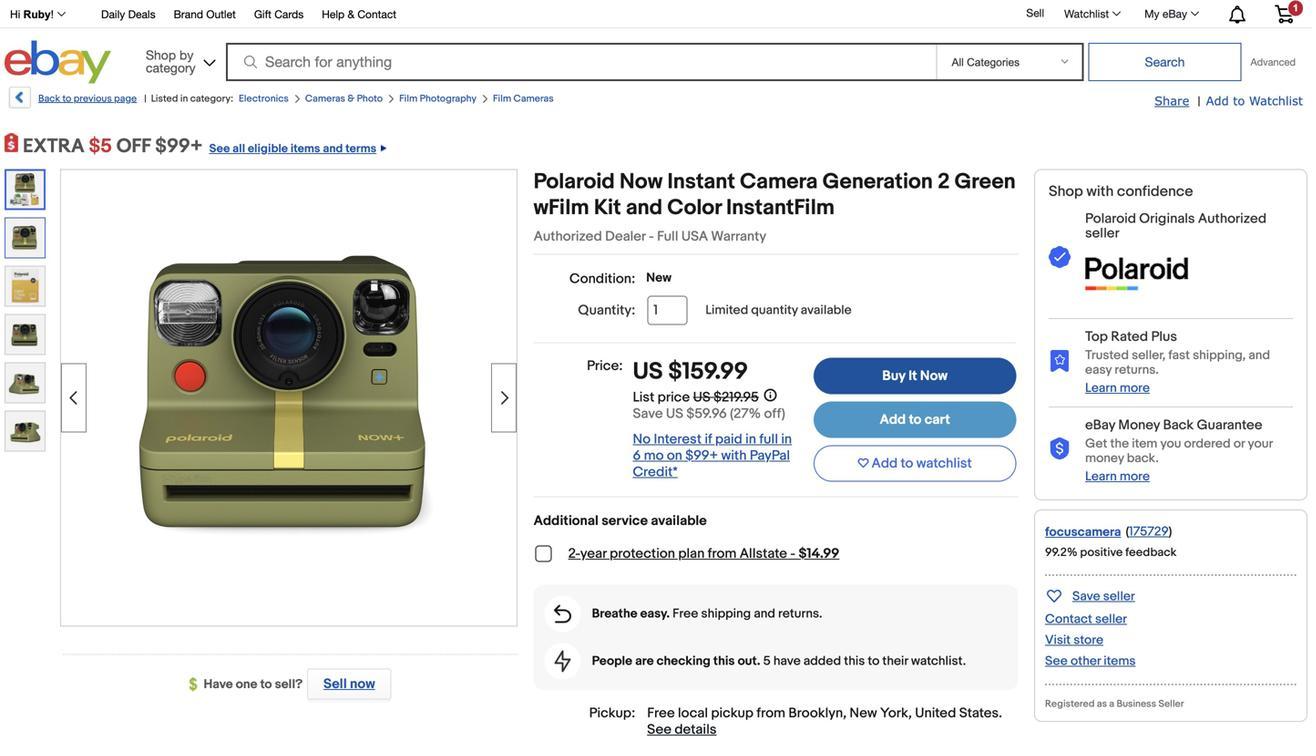 Task type: describe. For each thing, give the bounding box(es) containing it.
usa
[[682, 228, 708, 245]]

$14.99
[[799, 546, 840, 562]]

ordered
[[1185, 436, 1231, 452]]

to right one
[[260, 677, 272, 692]]

sell for sell
[[1027, 6, 1045, 19]]

add to watchlist button
[[814, 445, 1017, 482]]

brand outlet link
[[174, 5, 236, 25]]

business
[[1117, 698, 1157, 710]]

us $159.99
[[633, 358, 749, 386]]

available for limited quantity available
[[801, 303, 852, 318]]

paid
[[716, 431, 743, 448]]

full
[[657, 228, 679, 245]]

cards
[[275, 8, 304, 21]]

(27%
[[730, 406, 761, 422]]

additional service available
[[534, 513, 707, 529]]

seller for contact
[[1096, 612, 1128, 627]]

0 vertical spatial free
[[673, 606, 699, 622]]

Search for anything text field
[[229, 45, 933, 79]]

shop with confidence
[[1049, 183, 1194, 201]]

protection
[[610, 546, 676, 562]]

focuscamera link
[[1046, 525, 1122, 540]]

rated
[[1112, 329, 1149, 345]]

0 horizontal spatial us
[[633, 358, 663, 386]]

my ebay
[[1145, 7, 1188, 20]]

fast
[[1169, 348, 1191, 363]]

film cameras link
[[493, 93, 554, 105]]

year
[[581, 546, 607, 562]]

authorized inside polaroid originals authorized seller
[[1199, 211, 1267, 227]]

save seller
[[1073, 589, 1136, 604]]

film for film photography
[[399, 93, 418, 105]]

local
[[678, 705, 708, 722]]

pickup:
[[590, 705, 636, 722]]

focuscamera
[[1046, 525, 1122, 540]]

money
[[1119, 417, 1161, 433]]

save for save us $59.96 (27% off)
[[633, 406, 663, 422]]

from inside free local pickup from brooklyn, new york, united states . see details
[[757, 705, 786, 722]]

full
[[760, 431, 779, 448]]

and right shipping
[[754, 606, 776, 622]]

returns. inside us $159.99 main content
[[779, 606, 823, 622]]

shipping
[[702, 606, 751, 622]]

gift cards
[[254, 8, 304, 21]]

warranty
[[712, 228, 767, 245]]

condition:
[[570, 271, 636, 287]]

now
[[350, 676, 375, 692]]

plus
[[1152, 329, 1178, 345]]

gift
[[254, 8, 272, 21]]

returns. inside top rated plus trusted seller, fast shipping, and easy returns. learn more
[[1115, 362, 1159, 378]]

one
[[236, 677, 258, 692]]

add to cart link
[[814, 402, 1017, 438]]

add for add to cart
[[880, 412, 906, 428]]

0 vertical spatial new
[[647, 270, 672, 286]]

99.2%
[[1046, 545, 1078, 560]]

shop for shop by category
[[146, 47, 176, 62]]

or
[[1234, 436, 1246, 452]]

| inside share | add to watchlist
[[1198, 94, 1201, 109]]

to left their
[[868, 654, 880, 669]]

electronics
[[239, 93, 289, 105]]

interest
[[654, 431, 702, 448]]

price
[[658, 389, 690, 406]]

0 vertical spatial items
[[291, 142, 320, 156]]

free local pickup from brooklyn, new york, united states . see details
[[648, 705, 1003, 738]]

help & contact link
[[322, 5, 397, 25]]

cameras & photo link
[[305, 93, 383, 105]]

picture 5 of 6 image
[[5, 363, 45, 403]]

watchlist.
[[912, 654, 967, 669]]

0 horizontal spatial from
[[708, 546, 737, 562]]

contact inside contact seller visit store see other items
[[1046, 612, 1093, 627]]

item
[[1133, 436, 1158, 452]]

ebay money back guarantee get the item you ordered or your money back. learn more
[[1086, 417, 1274, 484]]

have
[[204, 677, 233, 692]]

daily deals
[[101, 8, 156, 21]]

to left cart
[[909, 412, 922, 428]]

top rated plus trusted seller, fast shipping, and easy returns. learn more
[[1086, 329, 1271, 396]]

seller inside polaroid originals authorized seller
[[1086, 225, 1120, 242]]

more inside top rated plus trusted seller, fast shipping, and easy returns. learn more
[[1120, 381, 1151, 396]]

camera
[[740, 169, 818, 195]]

back to previous page
[[38, 93, 137, 105]]

photography
[[420, 93, 477, 105]]

eligible
[[248, 142, 288, 156]]

& for cameras
[[348, 93, 355, 105]]

picture 2 of 6 image
[[5, 218, 45, 258]]

trusted
[[1086, 348, 1130, 363]]

out.
[[738, 654, 761, 669]]

!
[[51, 8, 54, 21]]

items inside contact seller visit store see other items
[[1104, 654, 1136, 669]]

polaroid originals logo image
[[1086, 245, 1189, 303]]

buy
[[883, 368, 906, 384]]

advanced
[[1251, 56, 1296, 68]]

$99+ inside no interest if paid in full in 6 mo on $99+ with paypal credit*
[[686, 448, 719, 464]]

have one to sell?
[[204, 677, 303, 692]]

0 vertical spatial with
[[1087, 183, 1114, 201]]

credit*
[[633, 464, 678, 480]]

to inside share | add to watchlist
[[1234, 93, 1246, 108]]

$5
[[89, 134, 112, 158]]

and inside top rated plus trusted seller, fast shipping, and easy returns. learn more
[[1249, 348, 1271, 363]]

polaroid now instant camera generation 2 green wfilm kit and color instantfilm - picture 2 of 6 image
[[61, 168, 517, 624]]

cameras & photo
[[305, 93, 383, 105]]

feedback
[[1126, 545, 1177, 560]]

registered
[[1046, 698, 1095, 710]]

contact seller visit store see other items
[[1046, 612, 1136, 669]]

see all eligible items and terms link
[[203, 134, 387, 158]]

shop for shop with confidence
[[1049, 183, 1084, 201]]

generation
[[823, 169, 934, 195]]

my
[[1145, 7, 1160, 20]]

back to previous page link
[[7, 87, 137, 115]]

)
[[1169, 524, 1173, 540]]

outlet
[[206, 8, 236, 21]]

see inside free local pickup from brooklyn, new york, united states . see details
[[648, 722, 672, 738]]

- inside polaroid now instant camera generation 2 green wfilm kit and color instantfilm authorized dealer - full usa warranty
[[649, 228, 654, 245]]

film for film cameras
[[493, 93, 512, 105]]

1 this from the left
[[714, 654, 735, 669]]

picture 3 of 6 image
[[5, 267, 45, 306]]

brand
[[174, 8, 203, 21]]

add for add to watchlist
[[872, 455, 898, 472]]

with details__icon image for top rated plus
[[1049, 349, 1071, 372]]

to inside button
[[901, 455, 914, 472]]

shop by category banner
[[0, 0, 1308, 88]]

share button
[[1155, 93, 1190, 109]]

shop by category
[[146, 47, 196, 75]]

extra
[[23, 134, 85, 158]]

Quantity: text field
[[648, 296, 688, 325]]

sell link
[[1019, 6, 1053, 19]]

help
[[322, 8, 345, 21]]



Task type: vqa. For each thing, say whether or not it's contained in the screenshot.
the rightmost available
yes



Task type: locate. For each thing, give the bounding box(es) containing it.
2 vertical spatial seller
[[1096, 612, 1128, 627]]

1 horizontal spatial from
[[757, 705, 786, 722]]

0 vertical spatial contact
[[358, 8, 397, 21]]

0 horizontal spatial see
[[209, 142, 230, 156]]

available for additional service available
[[651, 513, 707, 529]]

watchlist inside account navigation
[[1065, 7, 1110, 20]]

with details__icon image
[[1049, 246, 1071, 269], [1049, 349, 1071, 372], [1049, 438, 1071, 460], [554, 605, 572, 623], [555, 651, 571, 672]]

from right "pickup"
[[757, 705, 786, 722]]

1 vertical spatial save
[[1073, 589, 1101, 604]]

1 horizontal spatial watchlist
[[1250, 93, 1304, 108]]

money
[[1086, 451, 1125, 466]]

learn down easy
[[1086, 381, 1118, 396]]

0 horizontal spatial this
[[714, 654, 735, 669]]

picture 6 of 6 image
[[5, 412, 45, 451]]

0 vertical spatial more
[[1120, 381, 1151, 396]]

save inside us $159.99 main content
[[633, 406, 663, 422]]

now right it
[[921, 368, 948, 384]]

to left the watchlist at the bottom right
[[901, 455, 914, 472]]

1 cameras from the left
[[305, 93, 346, 105]]

learn down money
[[1086, 469, 1118, 484]]

and left terms
[[323, 142, 343, 156]]

polaroid down shop with confidence
[[1086, 211, 1137, 227]]

& inside account navigation
[[348, 8, 355, 21]]

this left out.
[[714, 654, 735, 669]]

limited
[[706, 303, 749, 318]]

0 horizontal spatial film
[[399, 93, 418, 105]]

more down the seller,
[[1120, 381, 1151, 396]]

1 vertical spatial contact
[[1046, 612, 1093, 627]]

0 vertical spatial available
[[801, 303, 852, 318]]

with details__icon image left easy
[[1049, 349, 1071, 372]]

5
[[764, 654, 771, 669]]

save up no
[[633, 406, 663, 422]]

0 vertical spatial add
[[1207, 93, 1230, 108]]

0 horizontal spatial polaroid
[[534, 169, 615, 195]]

1 vertical spatial available
[[651, 513, 707, 529]]

contact up visit store link
[[1046, 612, 1093, 627]]

add right share
[[1207, 93, 1230, 108]]

cameras left photo
[[305, 93, 346, 105]]

1 vertical spatial seller
[[1104, 589, 1136, 604]]

1 vertical spatial $99+
[[686, 448, 719, 464]]

see left all
[[209, 142, 230, 156]]

available right quantity
[[801, 303, 852, 318]]

get
[[1086, 436, 1108, 452]]

2 vertical spatial add
[[872, 455, 898, 472]]

1 horizontal spatial us
[[666, 406, 684, 422]]

us up interest
[[666, 406, 684, 422]]

|
[[144, 93, 147, 105], [1198, 94, 1201, 109]]

confidence
[[1118, 183, 1194, 201]]

learn inside top rated plus trusted seller, fast shipping, and easy returns. learn more
[[1086, 381, 1118, 396]]

2 learn more link from the top
[[1086, 469, 1151, 484]]

shop
[[146, 47, 176, 62], [1049, 183, 1084, 201]]

no interest if paid in full in 6 mo on $99+ with paypal credit*
[[633, 431, 792, 480]]

& for help
[[348, 8, 355, 21]]

1 horizontal spatial see
[[648, 722, 672, 738]]

shop right green
[[1049, 183, 1084, 201]]

people are checking this out. 5 have added this to their watchlist.
[[592, 654, 967, 669]]

polaroid inside polaroid now instant camera generation 2 green wfilm kit and color instantfilm authorized dealer - full usa warranty
[[534, 169, 615, 195]]

sell now link
[[303, 669, 392, 700]]

plan
[[679, 546, 705, 562]]

-
[[649, 228, 654, 245], [791, 546, 796, 562]]

free left local
[[648, 705, 675, 722]]

0 horizontal spatial shop
[[146, 47, 176, 62]]

0 horizontal spatial now
[[620, 169, 663, 195]]

2 learn from the top
[[1086, 469, 1118, 484]]

None submit
[[1089, 43, 1242, 81]]

available up plan
[[651, 513, 707, 529]]

0 vertical spatial returns.
[[1115, 362, 1159, 378]]

listed
[[151, 93, 178, 105]]

with details__icon image for ebay money back guarantee
[[1049, 438, 1071, 460]]

breathe
[[592, 606, 638, 622]]

&
[[348, 8, 355, 21], [348, 93, 355, 105]]

1 horizontal spatial contact
[[1046, 612, 1093, 627]]

to down advanced link
[[1234, 93, 1246, 108]]

see left details
[[648, 722, 672, 738]]

you
[[1161, 436, 1182, 452]]

learn more link for rated
[[1086, 381, 1151, 396]]

with details__icon image left people
[[555, 651, 571, 672]]

terms
[[346, 142, 377, 156]]

sell left watchlist link
[[1027, 6, 1045, 19]]

1 vertical spatial -
[[791, 546, 796, 562]]

1 vertical spatial ebay
[[1086, 417, 1116, 433]]

contact right help
[[358, 8, 397, 21]]

learn more link for money
[[1086, 469, 1151, 484]]

with right "if"
[[722, 448, 747, 464]]

with left confidence
[[1087, 183, 1114, 201]]

no
[[633, 431, 651, 448]]

category
[[146, 60, 196, 75]]

and right shipping,
[[1249, 348, 1271, 363]]

1 horizontal spatial film
[[493, 93, 512, 105]]

1 vertical spatial see
[[1046, 654, 1068, 669]]

1 horizontal spatial back
[[1164, 417, 1194, 433]]

pickup
[[711, 705, 754, 722]]

2 cameras from the left
[[514, 93, 554, 105]]

0 vertical spatial $99+
[[155, 134, 203, 158]]

0 vertical spatial shop
[[146, 47, 176, 62]]

2-
[[569, 546, 581, 562]]

back left previous
[[38, 93, 60, 105]]

1 vertical spatial more
[[1120, 469, 1151, 484]]

brooklyn,
[[789, 705, 847, 722]]

0 vertical spatial &
[[348, 8, 355, 21]]

previous
[[74, 93, 112, 105]]

1 film from the left
[[399, 93, 418, 105]]

$99+ right off
[[155, 134, 203, 158]]

0 horizontal spatial available
[[651, 513, 707, 529]]

learn inside ebay money back guarantee get the item you ordered or your money back. learn more
[[1086, 469, 1118, 484]]

in left full in the right bottom of the page
[[746, 431, 757, 448]]

2 & from the top
[[348, 93, 355, 105]]

add down 'add to cart' link
[[872, 455, 898, 472]]

with details__icon image left "polaroid originals logo"
[[1049, 246, 1071, 269]]

0 vertical spatial seller
[[1086, 225, 1120, 242]]

with details__icon image left get
[[1049, 438, 1071, 460]]

0 vertical spatial learn
[[1086, 381, 1118, 396]]

authorized inside polaroid now instant camera generation 2 green wfilm kit and color instantfilm authorized dealer - full usa warranty
[[534, 228, 602, 245]]

dollar sign image
[[189, 678, 204, 692]]

have
[[774, 654, 801, 669]]

polaroid for now
[[534, 169, 615, 195]]

1 vertical spatial authorized
[[534, 228, 602, 245]]

1 vertical spatial back
[[1164, 417, 1194, 433]]

with details__icon image for breathe easy.
[[554, 605, 572, 623]]

contact inside account navigation
[[358, 8, 397, 21]]

quantity:
[[578, 302, 636, 319]]

0 horizontal spatial -
[[649, 228, 654, 245]]

save seller button
[[1046, 585, 1136, 606]]

dealer
[[606, 228, 646, 245]]

.
[[999, 705, 1003, 722]]

and up dealer
[[626, 195, 663, 221]]

new up quantity: "text box"
[[647, 270, 672, 286]]

shop by category button
[[138, 41, 220, 80]]

2 horizontal spatial in
[[782, 431, 792, 448]]

polaroid inside polaroid originals authorized seller
[[1086, 211, 1137, 227]]

1 horizontal spatial save
[[1073, 589, 1101, 604]]

0 vertical spatial learn more link
[[1086, 381, 1151, 396]]

2 more from the top
[[1120, 469, 1151, 484]]

2 film from the left
[[493, 93, 512, 105]]

with details__icon image for polaroid originals authorized seller
[[1049, 246, 1071, 269]]

service
[[602, 513, 648, 529]]

visit store link
[[1046, 633, 1104, 648]]

back inside ebay money back guarantee get the item you ordered or your money back. learn more
[[1164, 417, 1194, 433]]

0 horizontal spatial in
[[180, 93, 188, 105]]

all
[[233, 142, 245, 156]]

seller,
[[1132, 348, 1166, 363]]

ebay inside ebay money back guarantee get the item you ordered or your money back. learn more
[[1086, 417, 1116, 433]]

sell for sell now
[[324, 676, 347, 692]]

1 horizontal spatial with
[[1087, 183, 1114, 201]]

0 horizontal spatial authorized
[[534, 228, 602, 245]]

& left photo
[[348, 93, 355, 105]]

6
[[633, 448, 641, 464]]

save for save seller
[[1073, 589, 1101, 604]]

seller down shop with confidence
[[1086, 225, 1120, 242]]

other
[[1071, 654, 1102, 669]]

seller
[[1086, 225, 1120, 242], [1104, 589, 1136, 604], [1096, 612, 1128, 627]]

and inside see all eligible items and terms link
[[323, 142, 343, 156]]

free inside free local pickup from brooklyn, new york, united states . see details
[[648, 705, 675, 722]]

1 horizontal spatial |
[[1198, 94, 1201, 109]]

learn more link down money
[[1086, 469, 1151, 484]]

more inside ebay money back guarantee get the item you ordered or your money back. learn more
[[1120, 469, 1151, 484]]

1 horizontal spatial ebay
[[1163, 7, 1188, 20]]

film photography
[[399, 93, 477, 105]]

| left listed
[[144, 93, 147, 105]]

175729 link
[[1130, 524, 1169, 540]]

1 learn more link from the top
[[1086, 381, 1151, 396]]

returns. up have
[[779, 606, 823, 622]]

save inside save seller button
[[1073, 589, 1101, 604]]

shop left 'by' in the left of the page
[[146, 47, 176, 62]]

1 vertical spatial from
[[757, 705, 786, 722]]

0 vertical spatial authorized
[[1199, 211, 1267, 227]]

watchlist down advanced at right top
[[1250, 93, 1304, 108]]

back.
[[1128, 451, 1160, 466]]

originals
[[1140, 211, 1196, 227]]

1 horizontal spatial items
[[1104, 654, 1136, 669]]

page
[[114, 93, 137, 105]]

0 horizontal spatial save
[[633, 406, 663, 422]]

0 horizontal spatial contact
[[358, 8, 397, 21]]

free
[[673, 606, 699, 622], [648, 705, 675, 722]]

film cameras
[[493, 93, 554, 105]]

us down $159.99
[[693, 389, 711, 406]]

0 vertical spatial from
[[708, 546, 737, 562]]

sell inside account navigation
[[1027, 6, 1045, 19]]

0 vertical spatial back
[[38, 93, 60, 105]]

now inside 'link'
[[921, 368, 948, 384]]

and inside polaroid now instant camera generation 2 green wfilm kit and color instantfilm authorized dealer - full usa warranty
[[626, 195, 663, 221]]

now up dealer
[[620, 169, 663, 195]]

ebay right my
[[1163, 7, 1188, 20]]

watchlist inside share | add to watchlist
[[1250, 93, 1304, 108]]

authorized right originals
[[1199, 211, 1267, 227]]

top
[[1086, 329, 1109, 345]]

1 horizontal spatial now
[[921, 368, 948, 384]]

to
[[62, 93, 71, 105], [1234, 93, 1246, 108], [909, 412, 922, 428], [901, 455, 914, 472], [868, 654, 880, 669], [260, 677, 272, 692]]

1 vertical spatial free
[[648, 705, 675, 722]]

1 vertical spatial &
[[348, 93, 355, 105]]

registered as a business seller
[[1046, 698, 1185, 710]]

cameras down search for anything "text box"
[[514, 93, 554, 105]]

from right plan
[[708, 546, 737, 562]]

(
[[1127, 524, 1130, 540]]

color
[[668, 195, 722, 221]]

by
[[180, 47, 194, 62]]

0 vertical spatial now
[[620, 169, 663, 195]]

seller down save seller
[[1096, 612, 1128, 627]]

see inside contact seller visit store see other items
[[1046, 654, 1068, 669]]

add down buy
[[880, 412, 906, 428]]

items
[[291, 142, 320, 156], [1104, 654, 1136, 669]]

film right photo
[[399, 93, 418, 105]]

$99+ right on
[[686, 448, 719, 464]]

1 vertical spatial learn more link
[[1086, 469, 1151, 484]]

watchlist right sell link on the right top of the page
[[1065, 7, 1110, 20]]

picture 1 of 6 image
[[6, 171, 44, 208]]

share
[[1155, 93, 1190, 108]]

picture 4 of 6 image
[[5, 315, 45, 354]]

more down back.
[[1120, 469, 1151, 484]]

0 vertical spatial save
[[633, 406, 663, 422]]

quantity
[[752, 303, 798, 318]]

free right easy.
[[673, 606, 699, 622]]

to left previous
[[62, 93, 71, 105]]

1 horizontal spatial shop
[[1049, 183, 1084, 201]]

1 horizontal spatial -
[[791, 546, 796, 562]]

learn more link down easy
[[1086, 381, 1151, 396]]

us up list
[[633, 358, 663, 386]]

1 horizontal spatial cameras
[[514, 93, 554, 105]]

returns. down rated
[[1115, 362, 1159, 378]]

1 & from the top
[[348, 8, 355, 21]]

0 horizontal spatial ebay
[[1086, 417, 1116, 433]]

1 vertical spatial new
[[850, 705, 878, 722]]

see down 'visit' at the bottom right of page
[[1046, 654, 1068, 669]]

off)
[[764, 406, 786, 422]]

1 horizontal spatial available
[[801, 303, 852, 318]]

in right listed
[[180, 93, 188, 105]]

york,
[[881, 705, 913, 722]]

0 horizontal spatial $99+
[[155, 134, 203, 158]]

limited quantity available
[[706, 303, 852, 318]]

1 vertical spatial returns.
[[779, 606, 823, 622]]

1 vertical spatial watchlist
[[1250, 93, 1304, 108]]

film right photography
[[493, 93, 512, 105]]

0 vertical spatial sell
[[1027, 6, 1045, 19]]

list
[[633, 389, 655, 406]]

0 horizontal spatial sell
[[324, 676, 347, 692]]

& right help
[[348, 8, 355, 21]]

daily deals link
[[101, 5, 156, 25]]

2 vertical spatial see
[[648, 722, 672, 738]]

if
[[705, 431, 713, 448]]

1 horizontal spatial new
[[850, 705, 878, 722]]

add inside button
[[872, 455, 898, 472]]

$59.96
[[687, 406, 727, 422]]

none submit inside shop by category banner
[[1089, 43, 1242, 81]]

now inside polaroid now instant camera generation 2 green wfilm kit and color instantfilm authorized dealer - full usa warranty
[[620, 169, 663, 195]]

with inside no interest if paid in full in 6 mo on $99+ with paypal credit*
[[722, 448, 747, 464]]

easy.
[[641, 606, 670, 622]]

add to watchlist link
[[1207, 93, 1304, 109]]

ebay inside account navigation
[[1163, 7, 1188, 20]]

see details link
[[648, 722, 717, 738]]

1 horizontal spatial sell
[[1027, 6, 1045, 19]]

back up you
[[1164, 417, 1194, 433]]

this right added
[[845, 654, 866, 669]]

0 horizontal spatial new
[[647, 270, 672, 286]]

- left the full
[[649, 228, 654, 245]]

0 horizontal spatial watchlist
[[1065, 7, 1110, 20]]

seller inside contact seller visit store see other items
[[1096, 612, 1128, 627]]

2
[[938, 169, 950, 195]]

save up contact seller link
[[1073, 589, 1101, 604]]

1 vertical spatial sell
[[324, 676, 347, 692]]

0 horizontal spatial items
[[291, 142, 320, 156]]

1
[[1294, 2, 1299, 13]]

in
[[180, 93, 188, 105], [746, 431, 757, 448], [782, 431, 792, 448]]

seller inside button
[[1104, 589, 1136, 604]]

0 horizontal spatial cameras
[[305, 93, 346, 105]]

account navigation
[[0, 0, 1308, 28]]

1 learn from the top
[[1086, 381, 1118, 396]]

polaroid for originals
[[1086, 211, 1137, 227]]

| right share button
[[1198, 94, 1201, 109]]

0 vertical spatial see
[[209, 142, 230, 156]]

help & contact
[[322, 8, 397, 21]]

1 horizontal spatial $99+
[[686, 448, 719, 464]]

2 horizontal spatial see
[[1046, 654, 1068, 669]]

1 horizontal spatial authorized
[[1199, 211, 1267, 227]]

1 vertical spatial now
[[921, 368, 948, 384]]

2 horizontal spatial us
[[693, 389, 711, 406]]

see inside see all eligible items and terms link
[[209, 142, 230, 156]]

new inside free local pickup from brooklyn, new york, united states . see details
[[850, 705, 878, 722]]

items right eligible
[[291, 142, 320, 156]]

sell left "now"
[[324, 676, 347, 692]]

a
[[1110, 698, 1115, 710]]

in right full in the right bottom of the page
[[782, 431, 792, 448]]

new left york,
[[850, 705, 878, 722]]

1 vertical spatial learn
[[1086, 469, 1118, 484]]

0 vertical spatial polaroid
[[534, 169, 615, 195]]

with details__icon image for people are checking this out.
[[555, 651, 571, 672]]

learn
[[1086, 381, 1118, 396], [1086, 469, 1118, 484]]

add inside share | add to watchlist
[[1207, 93, 1230, 108]]

1 horizontal spatial this
[[845, 654, 866, 669]]

polaroid now instant camera generation 2 green wfilm kit and color instantfilm authorized dealer - full usa warranty
[[534, 169, 1016, 245]]

0 horizontal spatial |
[[144, 93, 147, 105]]

seller up contact seller link
[[1104, 589, 1136, 604]]

with details__icon image left breathe
[[554, 605, 572, 623]]

us $159.99 main content
[[534, 169, 1019, 741]]

0 vertical spatial watchlist
[[1065, 7, 1110, 20]]

items right "other"
[[1104, 654, 1136, 669]]

seller for save
[[1104, 589, 1136, 604]]

1 horizontal spatial returns.
[[1115, 362, 1159, 378]]

learn more link
[[1086, 381, 1151, 396], [1086, 469, 1151, 484]]

1 vertical spatial items
[[1104, 654, 1136, 669]]

polaroid up dealer
[[534, 169, 615, 195]]

are
[[636, 654, 654, 669]]

ebay up get
[[1086, 417, 1116, 433]]

1 vertical spatial with
[[722, 448, 747, 464]]

1 vertical spatial polaroid
[[1086, 211, 1137, 227]]

0 vertical spatial -
[[649, 228, 654, 245]]

save us $59.96 (27% off)
[[633, 406, 786, 422]]

shop inside the shop by category
[[146, 47, 176, 62]]

2 this from the left
[[845, 654, 866, 669]]

authorized down wfilm
[[534, 228, 602, 245]]

1 horizontal spatial in
[[746, 431, 757, 448]]

photo
[[357, 93, 383, 105]]

- left $14.99
[[791, 546, 796, 562]]

instant
[[668, 169, 736, 195]]

1 more from the top
[[1120, 381, 1151, 396]]

1 vertical spatial add
[[880, 412, 906, 428]]



